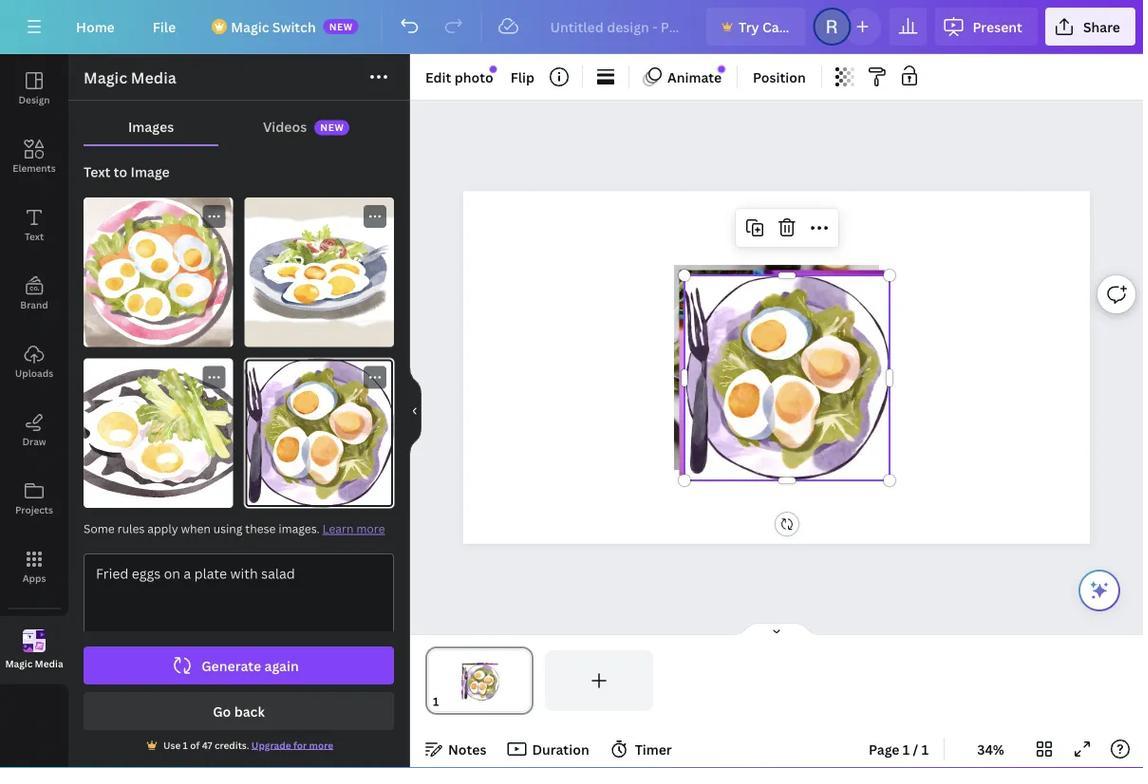 Task type: locate. For each thing, give the bounding box(es) containing it.
media
[[131, 67, 176, 88], [35, 658, 63, 670]]

edit
[[426, 68, 452, 86]]

generate
[[202, 657, 261, 675]]

1 for /
[[903, 740, 910, 758]]

position
[[753, 68, 806, 86]]

1 horizontal spatial magic media
[[84, 67, 176, 88]]

text left to
[[84, 163, 110, 181]]

0 horizontal spatial media
[[35, 658, 63, 670]]

magic media up images
[[84, 67, 176, 88]]

new right switch
[[329, 20, 353, 33]]

media inside magic media button
[[35, 658, 63, 670]]

magic media
[[84, 67, 176, 88], [5, 658, 63, 670]]

1 vertical spatial more
[[309, 739, 333, 752]]

new right videos
[[320, 121, 344, 134]]

1 vertical spatial magic media
[[5, 658, 63, 670]]

side panel tab list
[[0, 54, 68, 685]]

for
[[293, 739, 307, 752]]

image
[[131, 163, 170, 181]]

0 horizontal spatial 1
[[183, 739, 188, 752]]

magic switch
[[231, 18, 316, 36]]

1 vertical spatial magic
[[84, 67, 127, 88]]

1 left "/"
[[903, 740, 910, 758]]

0 horizontal spatial magic media
[[5, 658, 63, 670]]

34% button
[[960, 734, 1022, 765]]

text inside button
[[25, 230, 44, 243]]

apply
[[147, 521, 178, 537]]

timer
[[635, 740, 672, 758]]

1 horizontal spatial media
[[131, 67, 176, 88]]

upgrade
[[252, 739, 291, 752]]

0 vertical spatial new
[[329, 20, 353, 33]]

0 horizontal spatial magic
[[5, 658, 33, 670]]

more
[[357, 521, 385, 537], [309, 739, 333, 752]]

apps
[[22, 572, 46, 585]]

text for text to image
[[84, 163, 110, 181]]

magic down home link
[[84, 67, 127, 88]]

use
[[163, 739, 181, 752]]

2 vertical spatial magic
[[5, 658, 33, 670]]

file button
[[138, 8, 191, 46]]

more right for
[[309, 739, 333, 752]]

animate
[[668, 68, 722, 86]]

Design title text field
[[535, 8, 699, 46]]

media down apps
[[35, 658, 63, 670]]

magic
[[231, 18, 269, 36], [84, 67, 127, 88], [5, 658, 33, 670]]

1 left of at bottom
[[183, 739, 188, 752]]

1
[[183, 739, 188, 752], [903, 740, 910, 758], [922, 740, 929, 758]]

flip button
[[503, 62, 542, 92]]

to
[[114, 163, 127, 181]]

brand
[[20, 298, 48, 311]]

text up brand "button"
[[25, 230, 44, 243]]

new image
[[490, 66, 497, 73]]

magic down apps
[[5, 658, 33, 670]]

Describe an image. Include objects, colors, places... text field
[[85, 555, 393, 635]]

page 1 image
[[426, 651, 534, 711]]

0 vertical spatial more
[[357, 521, 385, 537]]

more right learn in the left of the page
[[357, 521, 385, 537]]

uploads button
[[0, 328, 68, 396]]

1 vertical spatial media
[[35, 658, 63, 670]]

elements
[[13, 161, 56, 174]]

pro
[[806, 18, 828, 36]]

magic media down apps
[[5, 658, 63, 670]]

0 horizontal spatial text
[[25, 230, 44, 243]]

of
[[190, 739, 200, 752]]

brand button
[[0, 259, 68, 328]]

1 horizontal spatial 1
[[903, 740, 910, 758]]

learn more link
[[323, 521, 385, 537]]

new
[[329, 20, 353, 33], [320, 121, 344, 134]]

magic left switch
[[231, 18, 269, 36]]

generate again button
[[84, 647, 394, 685]]

1 horizontal spatial text
[[84, 163, 110, 181]]

try canva pro
[[739, 18, 828, 36]]

apps button
[[0, 533, 68, 601]]

2 horizontal spatial 1
[[922, 740, 929, 758]]

/
[[913, 740, 919, 758]]

timer button
[[605, 734, 680, 765]]

2 horizontal spatial magic
[[231, 18, 269, 36]]

videos
[[263, 117, 307, 135]]

present
[[973, 18, 1023, 36]]

try
[[739, 18, 760, 36]]

text
[[84, 163, 110, 181], [25, 230, 44, 243]]

media up images button
[[131, 67, 176, 88]]

magic media inside magic media button
[[5, 658, 63, 670]]

use 1 of 47 credits. upgrade for more
[[163, 739, 333, 752]]

magic inside main menu bar
[[231, 18, 269, 36]]

34%
[[978, 740, 1005, 758]]

home link
[[61, 8, 130, 46]]

0 vertical spatial magic media
[[84, 67, 176, 88]]

0 vertical spatial text
[[84, 163, 110, 181]]

elements button
[[0, 123, 68, 191]]

fried eggs on a plate with salad image
[[84, 198, 233, 347], [245, 198, 394, 347], [84, 359, 233, 508], [245, 359, 394, 508]]

0 vertical spatial magic
[[231, 18, 269, 36]]

canva assistant image
[[1089, 579, 1111, 602]]

magic media button
[[0, 616, 68, 685]]

1 right "/"
[[922, 740, 929, 758]]

1 vertical spatial new
[[320, 121, 344, 134]]

0 vertical spatial media
[[131, 67, 176, 88]]

credits.
[[215, 739, 249, 752]]

1 vertical spatial text
[[25, 230, 44, 243]]



Task type: vqa. For each thing, say whether or not it's contained in the screenshot.
Text to the bottom
yes



Task type: describe. For each thing, give the bounding box(es) containing it.
some
[[84, 521, 115, 537]]

again
[[265, 657, 299, 675]]

draw button
[[0, 396, 68, 464]]

text to image
[[84, 163, 170, 181]]

upgrade for more link
[[252, 739, 333, 752]]

try canva pro button
[[707, 8, 828, 46]]

file
[[153, 18, 176, 36]]

1 for of
[[183, 739, 188, 752]]

duration
[[532, 740, 590, 758]]

text for text
[[25, 230, 44, 243]]

design
[[18, 93, 50, 106]]

notes button
[[418, 734, 494, 765]]

some rules apply when using these images. learn more
[[84, 521, 385, 537]]

back
[[234, 702, 265, 720]]

0 horizontal spatial more
[[309, 739, 333, 752]]

new inside main menu bar
[[329, 20, 353, 33]]

canva
[[763, 18, 803, 36]]

home
[[76, 18, 115, 36]]

position button
[[746, 62, 814, 92]]

text button
[[0, 191, 68, 259]]

1 horizontal spatial more
[[357, 521, 385, 537]]

learn
[[323, 521, 354, 537]]

present button
[[935, 8, 1038, 46]]

these
[[245, 521, 276, 537]]

photo
[[455, 68, 494, 86]]

images
[[128, 117, 174, 135]]

share button
[[1046, 8, 1136, 46]]

edit photo button
[[418, 62, 501, 92]]

new image
[[718, 66, 726, 73]]

projects
[[15, 503, 53, 516]]

when
[[181, 521, 211, 537]]

go back button
[[84, 692, 394, 730]]

notes
[[448, 740, 487, 758]]

uploads
[[15, 367, 53, 379]]

design button
[[0, 54, 68, 123]]

generate again
[[202, 657, 299, 675]]

page
[[869, 740, 900, 758]]

hide pages image
[[731, 622, 823, 637]]

page 1 / 1
[[869, 740, 929, 758]]

duration button
[[502, 734, 597, 765]]

draw
[[22, 435, 46, 448]]

switch
[[272, 18, 316, 36]]

main menu bar
[[0, 0, 1144, 54]]

go back
[[213, 702, 265, 720]]

animate button
[[637, 62, 730, 92]]

flip
[[511, 68, 535, 86]]

go
[[213, 702, 231, 720]]

images button
[[84, 108, 219, 144]]

1 horizontal spatial magic
[[84, 67, 127, 88]]

magic inside magic media button
[[5, 658, 33, 670]]

rules
[[117, 521, 145, 537]]

edit photo
[[426, 68, 494, 86]]

using
[[214, 521, 243, 537]]

projects button
[[0, 464, 68, 533]]

images.
[[279, 521, 320, 537]]

share
[[1084, 18, 1121, 36]]

hide image
[[409, 366, 422, 457]]

47
[[202, 739, 212, 752]]



